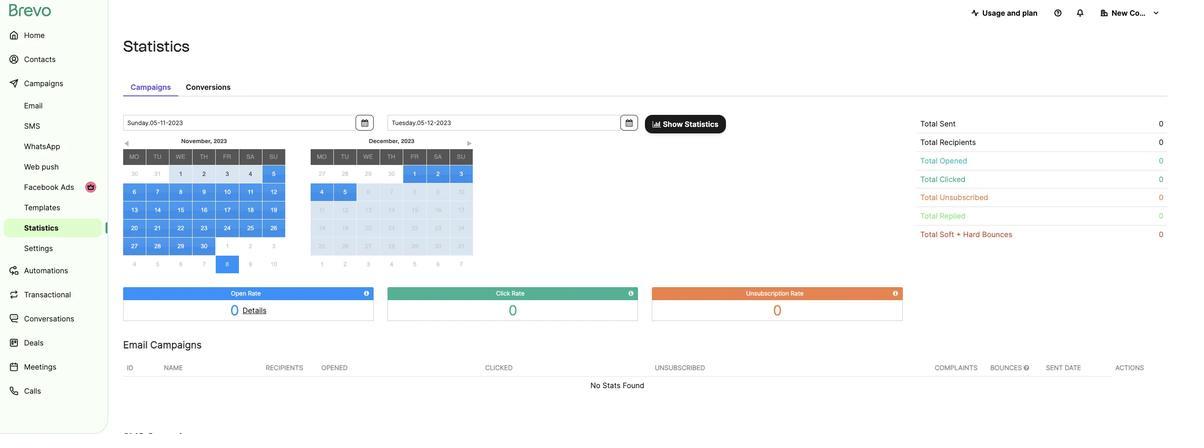 Task type: vqa. For each thing, say whether or not it's contained in the screenshot.


Task type: describe. For each thing, give the bounding box(es) containing it.
rate for open rate
[[248, 290, 261, 297]]

12 for 12 link to the right
[[342, 207, 349, 214]]

home
[[24, 31, 45, 40]]

1 vertical spatial 18 link
[[311, 220, 333, 237]]

usage
[[983, 8, 1006, 18]]

replied
[[940, 211, 966, 221]]

fr for november, 2023
[[223, 153, 231, 160]]

24 for 1st the 24 link from the right
[[458, 225, 465, 232]]

usage and plan button
[[964, 4, 1046, 22]]

0 vertical spatial bounces
[[983, 230, 1013, 239]]

1 horizontal spatial recipients
[[940, 138, 977, 147]]

1 horizontal spatial 19
[[342, 225, 349, 232]]

1 vertical spatial clicked
[[485, 364, 513, 371]]

actions
[[1116, 364, 1145, 372]]

17 for 2nd 17 link from right
[[224, 207, 231, 214]]

settings
[[24, 244, 53, 253]]

click
[[496, 290, 510, 297]]

details
[[243, 306, 267, 315]]

13 for second 13 link
[[365, 207, 372, 214]]

calendar image
[[626, 119, 633, 126]]

rate for unsubscription rate
[[791, 290, 804, 297]]

sa for 2
[[434, 153, 442, 160]]

complaints
[[935, 364, 978, 371]]

1 vertical spatial 11 link
[[311, 202, 333, 219]]

1 vertical spatial 11
[[319, 207, 325, 214]]

+
[[957, 230, 962, 239]]

usage and plan
[[983, 8, 1038, 18]]

mo for 30
[[129, 153, 139, 160]]

1 15 link from the left
[[170, 202, 192, 219]]

1 vertical spatial opened
[[322, 364, 348, 371]]

new company button
[[1094, 4, 1168, 22]]

◀
[[124, 140, 130, 147]]

unsubscription rate
[[746, 290, 804, 297]]

we for november, 2023
[[176, 153, 186, 160]]

1 vertical spatial 26 link
[[334, 238, 357, 255]]

templates link
[[4, 198, 102, 217]]

sent
[[1047, 364, 1064, 371]]

total for total recipients
[[921, 138, 938, 147]]

0 horizontal spatial campaigns link
[[4, 72, 102, 95]]

2 20 from the left
[[365, 225, 372, 232]]

no
[[591, 381, 601, 390]]

total opened
[[921, 156, 968, 165]]

and
[[1008, 8, 1021, 18]]

show statistics button
[[646, 115, 726, 133]]

9 for 9 link to the left
[[203, 189, 206, 195]]

0 for total clicked
[[1160, 174, 1164, 184]]

1 horizontal spatial opened
[[940, 156, 968, 165]]

0 horizontal spatial 10 link
[[216, 183, 239, 201]]

2 21 link from the left
[[380, 220, 403, 237]]

16 for first 16 link from the right
[[435, 207, 442, 214]]

stats
[[603, 381, 621, 390]]

27 for the middle 27 link
[[319, 171, 326, 178]]

2 14 link from the left
[[380, 202, 403, 219]]

0 horizontal spatial 12 link
[[263, 183, 285, 201]]

0 horizontal spatial 29
[[178, 243, 184, 250]]

info circle image for open rate
[[364, 290, 369, 296]]

0 vertical spatial 11 link
[[239, 183, 262, 201]]

0 horizontal spatial 27 link
[[123, 238, 146, 255]]

0 vertical spatial 19 link
[[263, 202, 285, 219]]

26 for topmost 26 link
[[271, 225, 277, 232]]

2 horizontal spatial 28 link
[[380, 238, 403, 255]]

22 for 2nd 22 link from the right
[[178, 225, 184, 232]]

total for total soft + hard bounces
[[921, 230, 938, 239]]

show
[[663, 120, 683, 129]]

calendar image
[[362, 119, 368, 126]]

email link
[[4, 96, 102, 115]]

1 vertical spatial 31 link
[[450, 238, 473, 255]]

▶
[[467, 140, 472, 147]]

november, 2023
[[181, 138, 227, 145]]

total clicked
[[921, 174, 966, 184]]

17 for second 17 link from the left
[[458, 207, 465, 214]]

2 23 link from the left
[[427, 220, 450, 237]]

0 horizontal spatial 9 link
[[193, 183, 216, 201]]

th for 30
[[388, 153, 396, 160]]

mo for 27
[[317, 153, 327, 160]]

hard
[[964, 230, 981, 239]]

28 link for 29 link for the middle 27 link
[[334, 166, 357, 183]]

31 for left 31 link
[[154, 171, 161, 178]]

8 for left 8 'link'
[[179, 189, 183, 195]]

november, 2023 link
[[146, 136, 262, 147]]

november,
[[181, 138, 212, 145]]

0 horizontal spatial 18 link
[[239, 202, 262, 219]]

date
[[1065, 364, 1082, 371]]

0 for total opened
[[1160, 156, 1164, 165]]

deals
[[24, 338, 44, 347]]

ads
[[61, 183, 74, 192]]

1 horizontal spatial clicked
[[940, 174, 966, 184]]

tu for 31
[[153, 153, 161, 160]]

new
[[1112, 8, 1128, 18]]

1 horizontal spatial 8 link
[[216, 256, 239, 273]]

1 21 link from the left
[[146, 220, 169, 237]]

name
[[164, 364, 183, 371]]

0 vertical spatial 26 link
[[263, 220, 285, 237]]

info circle image for unsubscription rate
[[893, 290, 899, 296]]

total recipients
[[921, 138, 977, 147]]

2023 for november,
[[214, 138, 227, 145]]

statistics link
[[4, 219, 102, 237]]

web push link
[[4, 158, 102, 176]]

0 for total recipients
[[1160, 138, 1164, 147]]

23 for first 23 link from right
[[435, 225, 442, 232]]

0 vertical spatial unsubscribed
[[940, 193, 989, 202]]

sa for 4
[[246, 153, 254, 160]]

2 22 link from the left
[[404, 220, 426, 237]]

21 for 1st 21 link from right
[[388, 225, 395, 232]]

0 vertical spatial 25
[[247, 225, 254, 232]]

total soft + hard bounces
[[921, 230, 1013, 239]]

total sent
[[921, 119, 956, 128]]

december, 2023 link
[[334, 136, 450, 147]]

0 details
[[230, 302, 267, 319]]

14 for 2nd 14 link
[[388, 207, 395, 214]]

total for total replied
[[921, 211, 938, 221]]

th for 2
[[200, 153, 208, 160]]

2 horizontal spatial 27 link
[[357, 238, 380, 255]]

unsubscription
[[746, 290, 789, 297]]

id
[[127, 364, 133, 371]]

To text field
[[388, 115, 621, 131]]

total replied
[[921, 211, 966, 221]]

conversions
[[186, 82, 231, 92]]

total unsubscribed
[[921, 193, 989, 202]]

meetings
[[24, 362, 57, 372]]

facebook ads link
[[4, 178, 102, 196]]

transactional
[[24, 290, 71, 299]]

plan
[[1023, 8, 1038, 18]]

sms
[[24, 121, 40, 131]]

push
[[42, 162, 59, 171]]

templates
[[24, 203, 60, 212]]

9 link for middle "10" link
[[239, 256, 262, 273]]

web
[[24, 162, 40, 171]]

2 horizontal spatial 10 link
[[450, 183, 473, 201]]

conversations
[[24, 314, 74, 323]]

deals link
[[4, 332, 102, 354]]

facebook ads
[[24, 183, 74, 192]]

show statistics
[[661, 120, 719, 129]]

bar chart image
[[653, 120, 661, 128]]

From text field
[[123, 115, 356, 131]]

sent date
[[1047, 364, 1082, 371]]

23 for 2nd 23 link from the right
[[201, 225, 208, 232]]

1 horizontal spatial 10 link
[[262, 256, 286, 273]]

2 24 link from the left
[[450, 220, 473, 237]]

conversations link
[[4, 308, 102, 330]]

automations link
[[4, 259, 102, 282]]

22 for 1st 22 link from the right
[[412, 225, 418, 232]]

1 horizontal spatial 12 link
[[334, 202, 357, 219]]

settings link
[[4, 239, 102, 258]]

1 horizontal spatial 27 link
[[311, 166, 334, 183]]

su for 5
[[270, 153, 278, 160]]

company
[[1130, 8, 1164, 18]]

facebook
[[24, 183, 59, 192]]

16 for second 16 link from the right
[[201, 207, 208, 214]]

2 horizontal spatial 29 link
[[404, 238, 426, 255]]

found
[[623, 381, 645, 390]]

open
[[231, 290, 246, 297]]



Task type: locate. For each thing, give the bounding box(es) containing it.
9 link for rightmost "10" link
[[427, 183, 450, 201]]

email
[[24, 101, 43, 110], [123, 339, 148, 351]]

1 17 from the left
[[224, 207, 231, 214]]

1 we from the left
[[176, 153, 186, 160]]

th down december, 2023 link
[[388, 153, 396, 160]]

1 horizontal spatial campaigns link
[[123, 78, 179, 96]]

0 horizontal spatial 16 link
[[193, 202, 216, 219]]

1 horizontal spatial email
[[123, 339, 148, 351]]

0 for total soft + hard bounces
[[1160, 230, 1164, 239]]

13 for 2nd 13 link from right
[[131, 207, 138, 214]]

2 15 from the left
[[412, 207, 418, 214]]

6 link
[[123, 183, 146, 201], [357, 183, 380, 201], [169, 256, 193, 273], [427, 256, 450, 273]]

25
[[247, 225, 254, 232], [319, 243, 326, 250]]

2023 inside december, 2023 ▶
[[401, 138, 415, 145]]

1 horizontal spatial 28
[[342, 171, 349, 178]]

total down "total sent"
[[921, 138, 938, 147]]

0 horizontal spatial 8 link
[[170, 183, 192, 201]]

1 horizontal spatial su
[[457, 153, 466, 160]]

6
[[133, 188, 136, 195], [367, 188, 370, 195], [179, 261, 183, 268], [437, 261, 440, 268]]

1 horizontal spatial 26
[[342, 243, 349, 250]]

18 link
[[239, 202, 262, 219], [311, 220, 333, 237]]

1 20 link from the left
[[123, 220, 146, 237]]

2 15 link from the left
[[404, 202, 426, 219]]

th down november, 2023 link at the top left of page
[[200, 153, 208, 160]]

home link
[[4, 24, 102, 46]]

29 link for left 27 link
[[170, 238, 192, 255]]

1 15 from the left
[[178, 207, 184, 214]]

1 13 from the left
[[131, 207, 138, 214]]

sent
[[940, 119, 956, 128]]

2 horizontal spatial 9
[[437, 189, 440, 195]]

whatsapp link
[[4, 137, 102, 156]]

1 horizontal spatial 25 link
[[311, 238, 333, 255]]

transactional link
[[4, 284, 102, 306]]

1 vertical spatial bounces
[[991, 364, 1024, 371]]

email up sms
[[24, 101, 43, 110]]

total for total opened
[[921, 156, 938, 165]]

december, 2023 ▶
[[369, 138, 472, 147]]

0 vertical spatial recipients
[[940, 138, 977, 147]]

1 horizontal spatial 22 link
[[404, 220, 426, 237]]

12 link
[[263, 183, 285, 201], [334, 202, 357, 219]]

◀ link
[[123, 139, 130, 147]]

we down november,
[[176, 153, 186, 160]]

total for total sent
[[921, 119, 938, 128]]

2 sa from the left
[[434, 153, 442, 160]]

0 horizontal spatial 11
[[248, 189, 254, 195]]

0 horizontal spatial 10
[[224, 189, 231, 195]]

calls link
[[4, 380, 102, 402]]

27 for the right 27 link
[[365, 243, 372, 250]]

0 horizontal spatial 18
[[247, 207, 254, 214]]

0 horizontal spatial 28
[[154, 243, 161, 250]]

1 13 link from the left
[[123, 202, 146, 219]]

0 horizontal spatial 16
[[201, 207, 208, 214]]

fr
[[223, 153, 231, 160], [411, 153, 419, 160]]

rate right click
[[512, 290, 525, 297]]

7 total from the top
[[921, 230, 938, 239]]

0 horizontal spatial 23
[[201, 225, 208, 232]]

1 14 link from the left
[[146, 202, 169, 219]]

0 vertical spatial opened
[[940, 156, 968, 165]]

1 22 link from the left
[[170, 220, 192, 237]]

unsubscribed
[[940, 193, 989, 202], [655, 364, 705, 371]]

2 tu from the left
[[341, 153, 349, 160]]

6 total from the top
[[921, 211, 938, 221]]

1 2023 from the left
[[214, 138, 227, 145]]

0 horizontal spatial 24
[[224, 225, 231, 232]]

1 vertical spatial 25 link
[[311, 238, 333, 255]]

1 16 link from the left
[[193, 202, 216, 219]]

16
[[201, 207, 208, 214], [435, 207, 442, 214]]

total for total clicked
[[921, 174, 938, 184]]

2 we from the left
[[363, 153, 373, 160]]

20
[[131, 225, 138, 232], [365, 225, 372, 232]]

2 17 from the left
[[458, 207, 465, 214]]

tu for 28
[[341, 153, 349, 160]]

0 horizontal spatial 19
[[271, 207, 277, 214]]

5 total from the top
[[921, 193, 938, 202]]

total left "replied"
[[921, 211, 938, 221]]

rate
[[248, 290, 261, 297], [512, 290, 525, 297], [791, 290, 804, 297]]

9 link
[[193, 183, 216, 201], [427, 183, 450, 201], [239, 256, 262, 273]]

27 for left 27 link
[[131, 243, 138, 250]]

2 17 link from the left
[[450, 202, 473, 219]]

0 for total unsubscribed
[[1160, 193, 1164, 202]]

24 link
[[216, 220, 239, 237], [450, 220, 473, 237]]

0 horizontal spatial 15
[[178, 207, 184, 214]]

1 vertical spatial 12 link
[[334, 202, 357, 219]]

open rate
[[231, 290, 261, 297]]

rate right open
[[248, 290, 261, 297]]

sms link
[[4, 117, 102, 135]]

2 24 from the left
[[458, 225, 465, 232]]

2 horizontal spatial 8 link
[[404, 183, 426, 201]]

0 for total sent
[[1160, 119, 1164, 128]]

0 vertical spatial 11
[[248, 189, 254, 195]]

1 link
[[169, 165, 192, 183], [403, 165, 426, 183], [216, 238, 239, 255], [311, 256, 334, 273]]

2 horizontal spatial 10
[[458, 189, 465, 195]]

whatsapp
[[24, 142, 60, 151]]

18 for the bottom 18 link
[[319, 225, 326, 232]]

10 for rightmost "10" link
[[458, 189, 465, 195]]

contacts link
[[4, 48, 102, 70]]

29
[[365, 171, 372, 178], [178, 243, 184, 250], [412, 243, 418, 250]]

30 link
[[123, 166, 146, 183], [380, 166, 403, 183], [193, 238, 216, 255], [427, 238, 450, 255]]

1 rate from the left
[[248, 290, 261, 297]]

7
[[156, 188, 159, 195], [390, 188, 393, 195], [203, 261, 206, 268], [460, 261, 463, 268]]

0 horizontal spatial 14 link
[[146, 202, 169, 219]]

0 horizontal spatial rate
[[248, 290, 261, 297]]

0 horizontal spatial clicked
[[485, 364, 513, 371]]

2 20 link from the left
[[357, 220, 380, 237]]

0 horizontal spatial 22
[[178, 225, 184, 232]]

1 su from the left
[[270, 153, 278, 160]]

2
[[203, 170, 206, 177], [437, 170, 440, 177], [249, 243, 252, 250], [344, 261, 347, 268]]

2 22 from the left
[[412, 225, 418, 232]]

email campaigns
[[123, 339, 202, 351]]

total down the total opened
[[921, 174, 938, 184]]

2 total from the top
[[921, 138, 938, 147]]

0 horizontal spatial statistics
[[24, 223, 59, 233]]

1 horizontal spatial 27
[[319, 171, 326, 178]]

11
[[248, 189, 254, 195], [319, 207, 325, 214]]

1 horizontal spatial 23
[[435, 225, 442, 232]]

2 16 link from the left
[[427, 202, 450, 219]]

campaigns
[[24, 79, 63, 88], [131, 82, 171, 92], [150, 339, 202, 351]]

1 horizontal spatial info circle image
[[893, 290, 899, 296]]

9 for 9 link associated with middle "10" link
[[249, 261, 252, 268]]

0 vertical spatial clicked
[[940, 174, 966, 184]]

0 horizontal spatial fr
[[223, 153, 231, 160]]

rate right unsubscription
[[791, 290, 804, 297]]

0 horizontal spatial 15 link
[[170, 202, 192, 219]]

statistics inside button
[[685, 120, 719, 129]]

2 mo from the left
[[317, 153, 327, 160]]

2 13 from the left
[[365, 207, 372, 214]]

no stats found
[[591, 381, 645, 390]]

contacts
[[24, 55, 56, 64]]

clicked
[[940, 174, 966, 184], [485, 364, 513, 371]]

calls
[[24, 386, 41, 396]]

25 link
[[239, 220, 262, 237], [311, 238, 333, 255]]

26 for the bottommost 26 link
[[342, 243, 349, 250]]

soft
[[940, 230, 955, 239]]

1 mo from the left
[[129, 153, 139, 160]]

29 link
[[357, 166, 380, 183], [170, 238, 192, 255], [404, 238, 426, 255]]

18 for leftmost 18 link
[[247, 207, 254, 214]]

0 horizontal spatial 26 link
[[263, 220, 285, 237]]

10 link
[[216, 183, 239, 201], [450, 183, 473, 201], [262, 256, 286, 273]]

8 link
[[170, 183, 192, 201], [404, 183, 426, 201], [216, 256, 239, 273]]

1 vertical spatial 25
[[319, 243, 326, 250]]

2 th from the left
[[388, 153, 396, 160]]

meetings link
[[4, 356, 102, 378]]

bounces
[[983, 230, 1013, 239], [991, 364, 1024, 371]]

8 for rightmost 8 'link'
[[413, 189, 417, 195]]

2 rate from the left
[[512, 290, 525, 297]]

1 horizontal spatial rate
[[512, 290, 525, 297]]

sa down december, 2023 ▶
[[434, 153, 442, 160]]

1 horizontal spatial 19 link
[[334, 220, 357, 237]]

0 horizontal spatial recipients
[[266, 364, 303, 371]]

we for december, 2023
[[363, 153, 373, 160]]

1 vertical spatial 12
[[342, 207, 349, 214]]

2 14 from the left
[[388, 207, 395, 214]]

tu
[[153, 153, 161, 160], [341, 153, 349, 160]]

0 horizontal spatial 31
[[154, 171, 161, 178]]

2023 right december,
[[401, 138, 415, 145]]

24
[[224, 225, 231, 232], [458, 225, 465, 232]]

14 link
[[146, 202, 169, 219], [380, 202, 403, 219]]

1 23 link from the left
[[193, 220, 216, 237]]

18
[[247, 207, 254, 214], [319, 225, 326, 232]]

1 20 from the left
[[131, 225, 138, 232]]

new company
[[1112, 8, 1164, 18]]

24 for 2nd the 24 link from right
[[224, 225, 231, 232]]

2023 right november,
[[214, 138, 227, 145]]

0 horizontal spatial 25 link
[[239, 220, 262, 237]]

1 vertical spatial unsubscribed
[[655, 364, 705, 371]]

1 vertical spatial 26
[[342, 243, 349, 250]]

click rate
[[496, 290, 525, 297]]

0 vertical spatial 12 link
[[263, 183, 285, 201]]

0 horizontal spatial 13 link
[[123, 202, 146, 219]]

21 link
[[146, 220, 169, 237], [380, 220, 403, 237]]

1 horizontal spatial tu
[[341, 153, 349, 160]]

1 horizontal spatial 9
[[249, 261, 252, 268]]

0 for total replied
[[1160, 211, 1164, 221]]

email for email campaigns
[[123, 339, 148, 351]]

9 for 9 link for rightmost "10" link
[[437, 189, 440, 195]]

1 horizontal spatial 11 link
[[311, 202, 333, 219]]

info circle image
[[364, 290, 369, 296], [893, 290, 899, 296]]

we down december,
[[363, 153, 373, 160]]

fr for december, 2023
[[411, 153, 419, 160]]

total down the total clicked at the top
[[921, 193, 938, 202]]

1 horizontal spatial 15
[[412, 207, 418, 214]]

1 sa from the left
[[246, 153, 254, 160]]

31 link
[[146, 166, 169, 183], [450, 238, 473, 255]]

0 horizontal spatial 26
[[271, 225, 277, 232]]

left___rvooi image
[[87, 183, 95, 191]]

1 horizontal spatial 29
[[365, 171, 372, 178]]

1 16 from the left
[[201, 207, 208, 214]]

28
[[342, 171, 349, 178], [154, 243, 161, 250], [388, 243, 395, 250]]

20 link
[[123, 220, 146, 237], [357, 220, 380, 237]]

2 su from the left
[[457, 153, 466, 160]]

1 total from the top
[[921, 119, 938, 128]]

2 horizontal spatial 29
[[412, 243, 418, 250]]

1 vertical spatial email
[[123, 339, 148, 351]]

2 2023 from the left
[[401, 138, 415, 145]]

email for email
[[24, 101, 43, 110]]

1 24 link from the left
[[216, 220, 239, 237]]

2 16 from the left
[[435, 207, 442, 214]]

0 horizontal spatial 22 link
[[170, 220, 192, 237]]

3 rate from the left
[[791, 290, 804, 297]]

1 th from the left
[[200, 153, 208, 160]]

0 horizontal spatial 31 link
[[146, 166, 169, 183]]

1 horizontal spatial 14
[[388, 207, 395, 214]]

2 horizontal spatial statistics
[[685, 120, 719, 129]]

10 for middle "10" link
[[271, 261, 277, 268]]

0 horizontal spatial 12
[[271, 189, 277, 195]]

10 for the left "10" link
[[224, 189, 231, 195]]

3
[[226, 170, 229, 177], [460, 170, 463, 177], [272, 243, 276, 250], [367, 261, 370, 268]]

23
[[201, 225, 208, 232], [435, 225, 442, 232]]

16 link
[[193, 202, 216, 219], [427, 202, 450, 219]]

1 21 from the left
[[154, 225, 161, 232]]

total left sent
[[921, 119, 938, 128]]

1 vertical spatial 31
[[458, 243, 465, 250]]

31
[[154, 171, 161, 178], [458, 243, 465, 250]]

1 23 from the left
[[201, 225, 208, 232]]

sa down from text field
[[246, 153, 254, 160]]

conversions link
[[179, 78, 238, 96]]

8 for middle 8 'link'
[[226, 261, 229, 268]]

1 14 from the left
[[154, 207, 161, 214]]

2023 for december,
[[401, 138, 415, 145]]

1 horizontal spatial 18 link
[[311, 220, 333, 237]]

29 link for the middle 27 link
[[357, 166, 380, 183]]

2 23 from the left
[[435, 225, 442, 232]]

1 24 from the left
[[224, 225, 231, 232]]

2 13 link from the left
[[357, 202, 380, 219]]

1 horizontal spatial statistics
[[123, 38, 190, 55]]

28 link for 29 link associated with left 27 link
[[146, 238, 169, 255]]

total up the total clicked at the top
[[921, 156, 938, 165]]

7 link
[[146, 183, 169, 201], [380, 183, 403, 201], [193, 256, 216, 273], [450, 256, 473, 273]]

1 info circle image from the left
[[364, 290, 369, 296]]

email up the id at the left of the page
[[123, 339, 148, 351]]

1 horizontal spatial 9 link
[[239, 256, 262, 273]]

1 horizontal spatial 26 link
[[334, 238, 357, 255]]

rate for click rate
[[512, 290, 525, 297]]

december,
[[369, 138, 400, 145]]

▶ link
[[466, 139, 473, 147]]

9
[[203, 189, 206, 195], [437, 189, 440, 195], [249, 261, 252, 268]]

1 horizontal spatial 18
[[319, 225, 326, 232]]

1 22 from the left
[[178, 225, 184, 232]]

2 horizontal spatial 27
[[365, 243, 372, 250]]

17 link
[[216, 202, 239, 219], [450, 202, 473, 219]]

1 horizontal spatial 29 link
[[357, 166, 380, 183]]

4 link
[[239, 165, 262, 183], [311, 183, 333, 201], [123, 256, 146, 273], [380, 256, 403, 273]]

0 horizontal spatial email
[[24, 101, 43, 110]]

total for total unsubscribed
[[921, 193, 938, 202]]

13
[[131, 207, 138, 214], [365, 207, 372, 214]]

2 horizontal spatial 8
[[413, 189, 417, 195]]

12 for 12 link to the left
[[271, 189, 277, 195]]

2 vertical spatial statistics
[[24, 223, 59, 233]]

fr down november, 2023 link at the top left of page
[[223, 153, 231, 160]]

2 horizontal spatial 28
[[388, 243, 395, 250]]

1 horizontal spatial 17
[[458, 207, 465, 214]]

22 link
[[170, 220, 192, 237], [404, 220, 426, 237]]

0 horizontal spatial mo
[[129, 153, 139, 160]]

0 vertical spatial email
[[24, 101, 43, 110]]

0 horizontal spatial 20
[[131, 225, 138, 232]]

automations
[[24, 266, 68, 275]]

14 for second 14 link from right
[[154, 207, 161, 214]]

1 tu from the left
[[153, 153, 161, 160]]

1 vertical spatial statistics
[[685, 120, 719, 129]]

2 21 from the left
[[388, 225, 395, 232]]

1 fr from the left
[[223, 153, 231, 160]]

1 horizontal spatial 21
[[388, 225, 395, 232]]

31 for the bottommost 31 link
[[458, 243, 465, 250]]

1 horizontal spatial 24 link
[[450, 220, 473, 237]]

4 total from the top
[[921, 174, 938, 184]]

1 17 link from the left
[[216, 202, 239, 219]]

0 horizontal spatial su
[[270, 153, 278, 160]]

1 horizontal spatial fr
[[411, 153, 419, 160]]

2 info circle image from the left
[[893, 290, 899, 296]]

2 horizontal spatial 9 link
[[427, 183, 450, 201]]

3 total from the top
[[921, 156, 938, 165]]

0 vertical spatial 25 link
[[239, 220, 262, 237]]

1 vertical spatial recipients
[[266, 364, 303, 371]]

27 link
[[311, 166, 334, 183], [123, 238, 146, 255], [357, 238, 380, 255]]

su for 3
[[457, 153, 466, 160]]

1 horizontal spatial 13
[[365, 207, 372, 214]]

total left soft
[[921, 230, 938, 239]]

8
[[179, 189, 183, 195], [413, 189, 417, 195], [226, 261, 229, 268]]

info circle image
[[629, 290, 634, 296]]

web push
[[24, 162, 59, 171]]

2 fr from the left
[[411, 153, 419, 160]]

21 for 2nd 21 link from the right
[[154, 225, 161, 232]]

14
[[154, 207, 161, 214], [388, 207, 395, 214]]

fr down december, 2023 ▶
[[411, 153, 419, 160]]

1 vertical spatial 18
[[319, 225, 326, 232]]

17
[[224, 207, 231, 214], [458, 207, 465, 214]]



